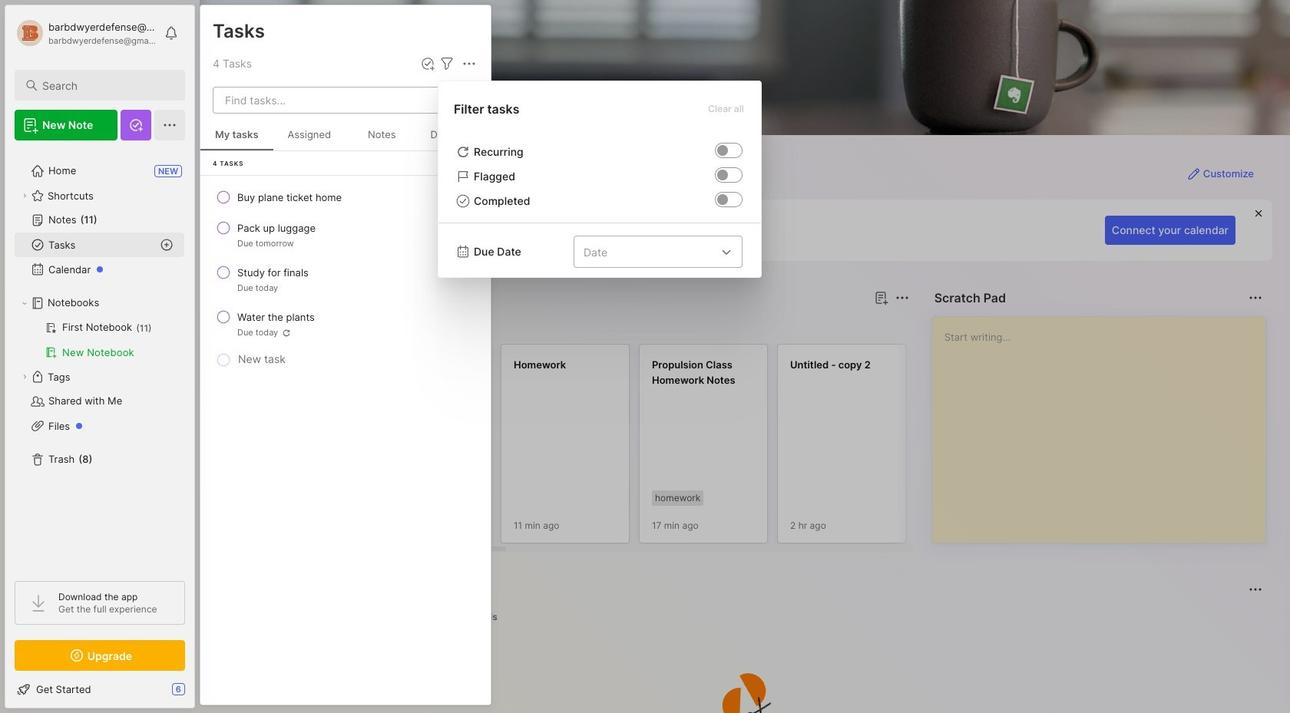 Task type: describe. For each thing, give the bounding box(es) containing it.
buy plane ticket home 0 cell
[[237, 190, 342, 205]]

More actions and view options field
[[456, 55, 479, 73]]

main element
[[0, 0, 200, 714]]

more actions and view options image
[[460, 55, 479, 73]]

1 row from the top
[[207, 184, 485, 211]]

flagged image
[[718, 170, 728, 181]]

Help and Learning task checklist field
[[5, 678, 194, 702]]

2 row from the top
[[207, 214, 485, 256]]

Find tasks… text field
[[216, 88, 443, 113]]

Filter tasks field
[[438, 55, 456, 73]]

 Date picker field
[[574, 236, 754, 268]]

Start writing… text field
[[945, 317, 1265, 531]]



Task type: vqa. For each thing, say whether or not it's contained in the screenshot.
WHAT'S NEW field
no



Task type: locate. For each thing, give the bounding box(es) containing it.
pack up luggage 1 cell
[[237, 221, 316, 236]]

2 tab list from the top
[[227, 608, 1261, 627]]

3 row from the top
[[207, 259, 485, 300]]

water the plants 3 cell
[[237, 310, 315, 325]]

none search field inside the main element
[[42, 76, 171, 95]]

expand tags image
[[20, 373, 29, 382]]

filter tasks image
[[438, 55, 456, 73]]

expand notebooks image
[[20, 299, 29, 308]]

group inside the main element
[[15, 316, 184, 365]]

tree
[[5, 150, 194, 568]]

tree inside the main element
[[5, 150, 194, 568]]

Account field
[[15, 18, 157, 48]]

1 tab list from the top
[[227, 317, 907, 335]]

tab list
[[227, 317, 907, 335], [227, 608, 1261, 627]]

new task image
[[420, 56, 436, 71]]

Search text field
[[42, 78, 171, 93]]

None search field
[[42, 76, 171, 95]]

row
[[207, 184, 485, 211], [207, 214, 485, 256], [207, 259, 485, 300], [207, 303, 485, 345]]

recurring image
[[718, 145, 728, 156]]

study for finals 2 cell
[[237, 265, 309, 280]]

1 vertical spatial tab list
[[227, 608, 1261, 627]]

4 row from the top
[[207, 303, 485, 345]]

row group
[[201, 182, 491, 371], [224, 344, 1291, 553]]

click to collapse image
[[194, 685, 206, 704]]

completed image
[[718, 194, 728, 205]]

tab
[[227, 317, 273, 335], [279, 317, 341, 335], [227, 608, 286, 627], [462, 608, 505, 627]]

0 vertical spatial tab list
[[227, 317, 907, 335]]

group
[[15, 316, 184, 365]]



